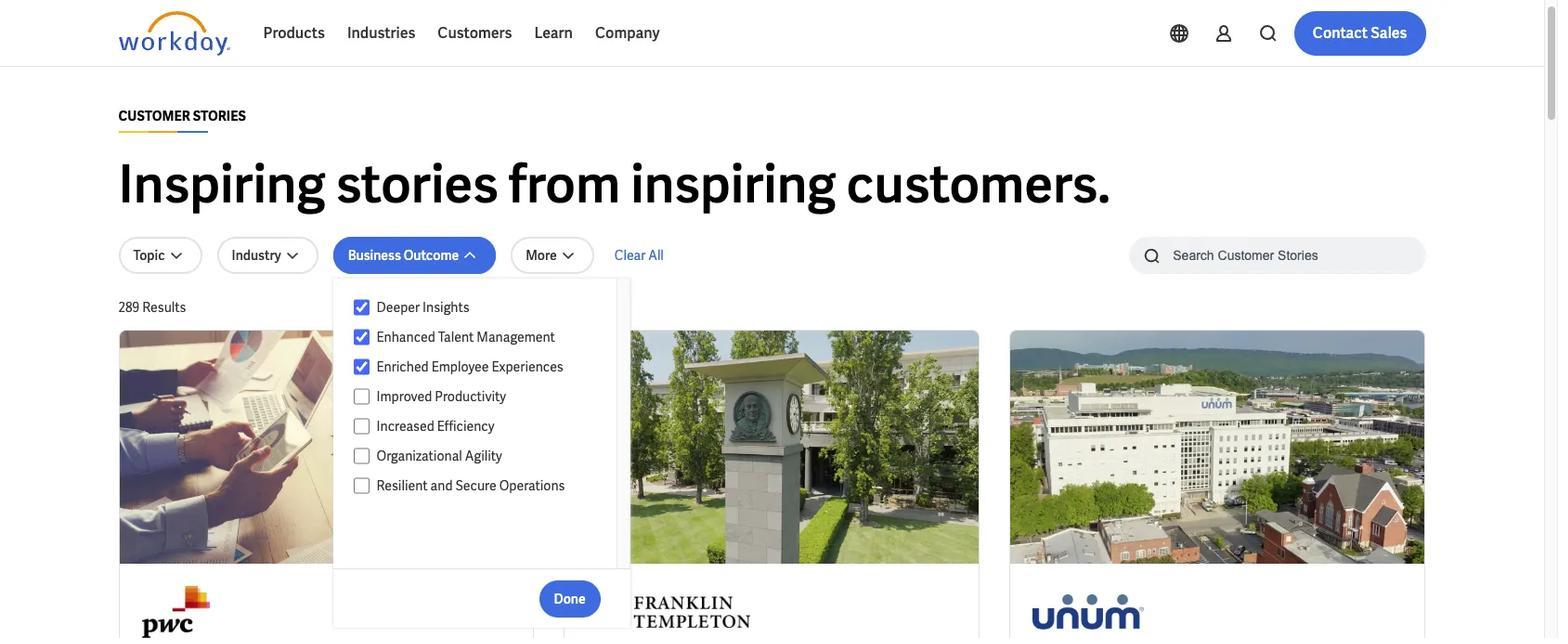 Task type: vqa. For each thing, say whether or not it's contained in the screenshot.
CUSTOMER STORIES
yes



Task type: locate. For each thing, give the bounding box(es) containing it.
employee
[[432, 359, 489, 375]]

customers button
[[427, 11, 523, 56]]

deeper insights link
[[369, 296, 599, 319]]

franklin templeton companies, llc image
[[587, 586, 751, 638]]

improved productivity
[[377, 388, 506, 405]]

done button
[[539, 580, 601, 617]]

secure
[[456, 477, 497, 494]]

done
[[554, 590, 586, 607]]

inspiring
[[118, 150, 326, 218]]

contact sales link
[[1295, 11, 1426, 56]]

products button
[[252, 11, 336, 56]]

enhanced talent management link
[[369, 326, 599, 348]]

clear all button
[[609, 237, 670, 274]]

customer stories
[[118, 108, 246, 124]]

resilient and secure operations link
[[369, 475, 599, 497]]

go to the homepage image
[[118, 11, 230, 56]]

company
[[595, 23, 660, 43]]

productivity
[[435, 388, 506, 405]]

enriched
[[377, 359, 429, 375]]

289
[[118, 299, 140, 316]]

None checkbox
[[354, 299, 369, 316], [354, 329, 369, 346], [354, 359, 369, 375], [354, 418, 369, 435], [354, 448, 369, 464], [354, 477, 369, 494], [354, 299, 369, 316], [354, 329, 369, 346], [354, 359, 369, 375], [354, 418, 369, 435], [354, 448, 369, 464], [354, 477, 369, 494]]

enriched employee experiences
[[377, 359, 564, 375]]

industry button
[[217, 237, 318, 274]]

inspiring stories from inspiring customers.
[[118, 150, 1111, 218]]

more button
[[511, 237, 594, 274]]

resilient
[[377, 477, 428, 494]]

deeper
[[377, 299, 420, 316]]

contact sales
[[1313, 23, 1408, 43]]

industry
[[232, 247, 281, 264]]

management
[[477, 329, 555, 346]]

resilient and secure operations
[[377, 477, 565, 494]]

enriched employee experiences link
[[369, 356, 599, 378]]

None checkbox
[[354, 388, 369, 405]]

increased efficiency link
[[369, 415, 599, 437]]



Task type: describe. For each thing, give the bounding box(es) containing it.
all
[[649, 247, 664, 264]]

company button
[[584, 11, 671, 56]]

efficiency
[[437, 418, 495, 435]]

industries
[[347, 23, 416, 43]]

business outcome
[[348, 247, 459, 264]]

clear all
[[615, 247, 664, 264]]

results
[[142, 299, 186, 316]]

289 results
[[118, 299, 186, 316]]

and
[[431, 477, 453, 494]]

more
[[526, 247, 557, 264]]

enhanced
[[377, 329, 436, 346]]

deeper insights
[[377, 299, 470, 316]]

inspiring
[[631, 150, 836, 218]]

talent
[[438, 329, 474, 346]]

increased
[[377, 418, 434, 435]]

clear
[[615, 247, 646, 264]]

operations
[[499, 477, 565, 494]]

topic
[[133, 247, 165, 264]]

customers
[[438, 23, 512, 43]]

outcome
[[404, 247, 459, 264]]

pricewaterhousecoopers global licensing services corporation (pwc) image
[[142, 586, 210, 638]]

experiences
[[492, 359, 564, 375]]

agility
[[465, 448, 502, 464]]

learn button
[[523, 11, 584, 56]]

learn
[[534, 23, 573, 43]]

industries button
[[336, 11, 427, 56]]

business outcome button
[[333, 237, 496, 274]]

products
[[263, 23, 325, 43]]

enhanced talent management
[[377, 329, 555, 346]]

insights
[[423, 299, 470, 316]]

improved productivity link
[[369, 385, 599, 408]]

topic button
[[118, 237, 202, 274]]

organizational agility link
[[369, 445, 599, 467]]

stories
[[336, 150, 499, 218]]

sales
[[1371, 23, 1408, 43]]

organizational agility
[[377, 448, 502, 464]]

from
[[509, 150, 621, 218]]

customers.
[[847, 150, 1111, 218]]

increased efficiency
[[377, 418, 495, 435]]

contact
[[1313, 23, 1368, 43]]

Search Customer Stories text field
[[1162, 239, 1390, 271]]

customer
[[118, 108, 190, 124]]

stories
[[193, 108, 246, 124]]

improved
[[377, 388, 432, 405]]

business
[[348, 247, 401, 264]]

unum image
[[1033, 586, 1145, 638]]

organizational
[[377, 448, 462, 464]]



